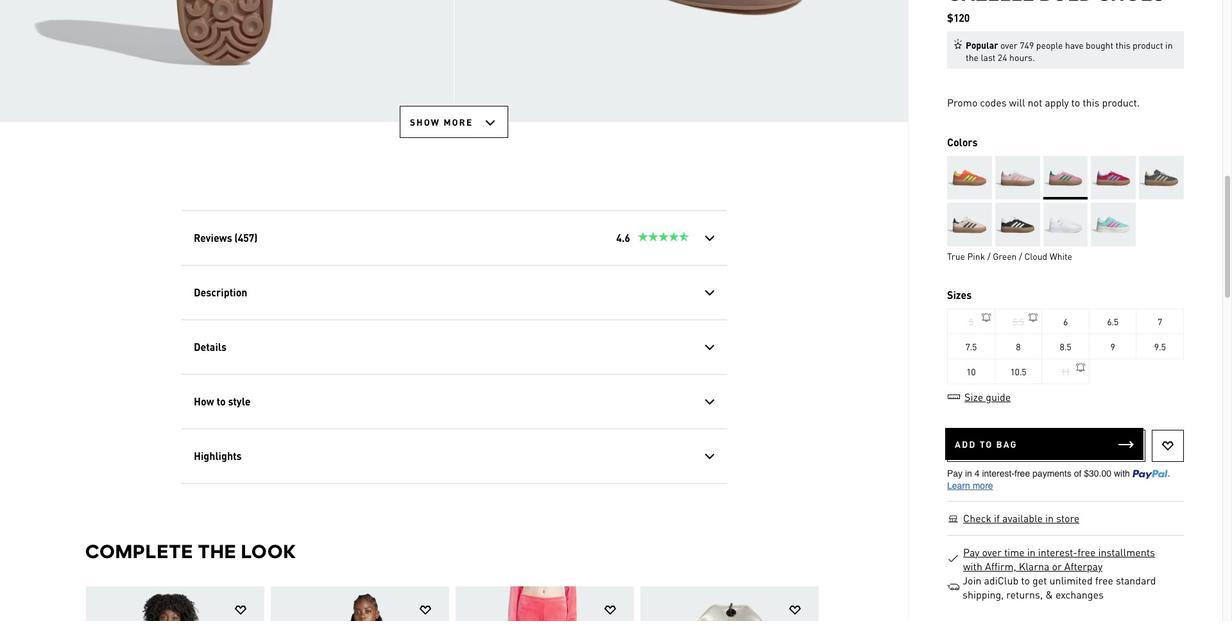 Task type: describe. For each thing, give the bounding box(es) containing it.
details button
[[181, 320, 727, 374]]

will
[[1010, 96, 1026, 109]]

product
[[1133, 39, 1164, 51]]

7.5
[[966, 341, 977, 352]]

show
[[410, 116, 440, 128]]

details
[[194, 340, 226, 354]]

promo codes will not apply to this product.
[[948, 96, 1140, 109]]

add
[[955, 439, 977, 450]]

product color: wonder quartz / core black / core black image
[[948, 203, 992, 247]]

1 pink gazelle bold shoes image from the left
[[0, 0, 454, 122]]

1 / from the left
[[988, 250, 991, 262]]

available
[[1003, 512, 1043, 525]]

check
[[964, 512, 992, 525]]

true pink / green / cloud white
[[948, 250, 1073, 262]]

in for interest-
[[1028, 546, 1036, 559]]

bought
[[1086, 39, 1114, 51]]

check if available in store
[[964, 512, 1080, 525]]

9.5 button
[[1137, 334, 1185, 360]]

more
[[444, 116, 473, 128]]

6.5
[[1108, 316, 1119, 327]]

2 / from the left
[[1019, 250, 1023, 262]]

free for interest-
[[1078, 546, 1096, 559]]

highlights
[[194, 449, 241, 463]]

hours.
[[1010, 51, 1035, 63]]

8.5 button
[[1043, 334, 1090, 360]]

reviews
[[194, 231, 232, 245]]

5
[[969, 316, 974, 327]]

over inside the over 749 people have bought this product in the last 24 hours.
[[1001, 39, 1018, 51]]

how
[[194, 395, 214, 408]]

green
[[993, 250, 1017, 262]]

over 749 people have bought this product in the last 24 hours.
[[966, 39, 1173, 63]]

store
[[1057, 512, 1080, 525]]

reviews (457)
[[194, 231, 257, 245]]

pink
[[968, 250, 986, 262]]

pay over time in interest-free installments with affirm, klarna or afterpay
[[964, 546, 1156, 573]]

not
[[1028, 96, 1043, 109]]

24
[[998, 51, 1008, 63]]

9 button
[[1090, 334, 1137, 360]]

interest-
[[1039, 546, 1078, 559]]

people
[[1037, 39, 1063, 51]]

unlimited
[[1050, 574, 1093, 587]]

6
[[1064, 316, 1068, 327]]

9
[[1111, 341, 1116, 352]]

get
[[1033, 574, 1047, 587]]

0 vertical spatial to
[[1072, 96, 1081, 109]]

5.5
[[1013, 316, 1025, 327]]

promo
[[948, 96, 978, 109]]

have
[[1066, 39, 1084, 51]]

size
[[965, 390, 984, 404]]

10
[[967, 366, 976, 378]]

sizes
[[948, 288, 972, 302]]

returns,
[[1007, 588, 1043, 602]]

installments
[[1099, 546, 1156, 559]]

4.6
[[616, 231, 630, 245]]

product color: core black / cloud white / cloud white image
[[996, 203, 1040, 247]]

description button
[[181, 266, 727, 320]]

8 button
[[996, 334, 1043, 360]]

over inside pay over time in interest-free installments with affirm, klarna or afterpay
[[983, 546, 1002, 559]]

to inside join adiclub to get unlimited free standard shipping, returns, & exchanges
[[1022, 574, 1030, 587]]

add to bag button
[[946, 428, 1144, 460]]

in for store
[[1046, 512, 1054, 525]]

749
[[1020, 39, 1035, 51]]

6 button
[[1043, 309, 1090, 334]]

colors
[[948, 135, 978, 149]]

join
[[963, 574, 982, 587]]

or
[[1053, 560, 1062, 573]]

product color: active pink / semi blue burst / cloud white image
[[1092, 156, 1137, 200]]

complete
[[85, 541, 193, 563]]

afterpay
[[1065, 560, 1103, 573]]

10.5 button
[[996, 359, 1043, 385]]

2 pink gazelle bold shoes image from the left
[[455, 0, 908, 122]]

to
[[980, 439, 993, 450]]

7
[[1158, 316, 1163, 327]]

product color: solar orange / solar green / gum m2 image
[[948, 156, 992, 200]]

if
[[995, 512, 1000, 525]]

product color: grey six / magic beige / cream white image
[[1140, 156, 1185, 200]]



Task type: vqa. For each thing, say whether or not it's contained in the screenshot.
Men's Originals Black Retro Quarter-Zip Jacket image
no



Task type: locate. For each thing, give the bounding box(es) containing it.
1 horizontal spatial in
[[1046, 512, 1054, 525]]

1 horizontal spatial pink gazelle bold shoes image
[[455, 0, 908, 122]]

show more
[[410, 116, 473, 128]]

shipping,
[[963, 588, 1004, 602]]

0 horizontal spatial to
[[216, 395, 225, 408]]

2 horizontal spatial to
[[1072, 96, 1081, 109]]

1 horizontal spatial the
[[966, 51, 979, 63]]

in left store
[[1046, 512, 1054, 525]]

this left product.
[[1083, 96, 1100, 109]]

to right the how
[[216, 395, 225, 408]]

7.5 button
[[948, 334, 996, 360]]

size guide
[[965, 390, 1011, 404]]

check if available in store button
[[963, 512, 1081, 526]]

guide
[[986, 390, 1011, 404]]

klarna
[[1019, 560, 1050, 573]]

1 vertical spatial over
[[983, 546, 1002, 559]]

look
[[241, 541, 296, 563]]

0 vertical spatial in
[[1166, 39, 1173, 51]]

1 horizontal spatial to
[[1022, 574, 1030, 587]]

2 vertical spatial to
[[1022, 574, 1030, 587]]

1 horizontal spatial this
[[1116, 39, 1131, 51]]

free down afterpay
[[1096, 574, 1114, 587]]

10.5
[[1011, 366, 1027, 378]]

free for unlimited
[[1096, 574, 1114, 587]]

affirm,
[[985, 560, 1017, 573]]

pay
[[964, 546, 980, 559]]

how to style button
[[181, 375, 727, 429]]

metamoto mini bucket bag image
[[640, 587, 819, 621]]

5 button
[[948, 309, 996, 334]]

with
[[964, 560, 983, 573]]

the left look
[[198, 541, 236, 563]]

complete the look
[[85, 541, 296, 563]]

/ left the cloud
[[1019, 250, 1023, 262]]

highlights button
[[181, 430, 727, 483]]

the
[[966, 51, 979, 63], [198, 541, 236, 563]]

0 horizontal spatial in
[[1028, 546, 1036, 559]]

in
[[1166, 39, 1173, 51], [1046, 512, 1054, 525], [1028, 546, 1036, 559]]

$120
[[948, 11, 970, 24]]

time
[[1005, 546, 1025, 559]]

1 vertical spatial in
[[1046, 512, 1054, 525]]

free inside join adiclub to get unlimited free standard shipping, returns, & exchanges
[[1096, 574, 1114, 587]]

join adiclub to get unlimited free standard shipping, returns, & exchanges
[[963, 574, 1157, 602]]

pay over time in interest-free installments with affirm, klarna or afterpay link
[[963, 546, 1176, 574]]

to right apply
[[1072, 96, 1081, 109]]

size guide link
[[948, 390, 1012, 404]]

product color: cloud white / cloud white / cloud white image
[[1044, 203, 1088, 247]]

/ right 'pink'
[[988, 250, 991, 262]]

this
[[1116, 39, 1131, 51], [1083, 96, 1100, 109]]

9.5
[[1155, 341, 1166, 352]]

2 vertical spatial in
[[1028, 546, 1036, 559]]

11
[[1061, 366, 1071, 378]]

product color: true pink / green / cloud white image
[[1044, 156, 1088, 200]]

2 horizontal spatial in
[[1166, 39, 1173, 51]]

over up "24" at the right top of page
[[1001, 39, 1018, 51]]

None field
[[653, 564, 717, 594]]

how to style
[[194, 395, 250, 408]]

the inside the over 749 people have bought this product in the last 24 hours.
[[966, 51, 979, 63]]

0 vertical spatial free
[[1078, 546, 1096, 559]]

product.
[[1103, 96, 1140, 109]]

over up affirm,
[[983, 546, 1002, 559]]

adiclub
[[985, 574, 1019, 587]]

1 horizontal spatial /
[[1019, 250, 1023, 262]]

style
[[228, 395, 250, 408]]

in inside the over 749 people have bought this product in the last 24 hours.
[[1166, 39, 1173, 51]]

to inside how to style button
[[216, 395, 225, 408]]

0 horizontal spatial the
[[198, 541, 236, 563]]

8
[[1017, 341, 1021, 352]]

this right the bought
[[1116, 39, 1131, 51]]

bag
[[997, 439, 1018, 450]]

1 vertical spatial to
[[216, 395, 225, 408]]

codes
[[981, 96, 1007, 109]]

adicolor trefoil boxy tee (plus size) image
[[86, 587, 264, 621]]

description
[[194, 286, 247, 299]]

badge image
[[954, 38, 966, 50]]

in inside button
[[1046, 512, 1054, 525]]

0 vertical spatial the
[[966, 51, 979, 63]]

1 vertical spatial the
[[198, 541, 236, 563]]

5.5 button
[[996, 309, 1043, 334]]

white
[[1050, 250, 1073, 262]]

0 vertical spatial this
[[1116, 39, 1131, 51]]

free up afterpay
[[1078, 546, 1096, 559]]

crushed velvet flared pants image
[[456, 587, 634, 621]]

free inside pay over time in interest-free installments with affirm, klarna or afterpay
[[1078, 546, 1096, 559]]

list
[[85, 586, 823, 621]]

0 horizontal spatial this
[[1083, 96, 1100, 109]]

to
[[1072, 96, 1081, 109], [216, 395, 225, 408], [1022, 574, 1030, 587]]

popular
[[966, 39, 999, 51]]

in up klarna
[[1028, 546, 1036, 559]]

0 horizontal spatial pink gazelle bold shoes image
[[0, 0, 454, 122]]

in right product
[[1166, 39, 1173, 51]]

7 button
[[1137, 309, 1185, 334]]

8.5
[[1060, 341, 1072, 352]]

10 button
[[948, 359, 996, 385]]

1 vertical spatial free
[[1096, 574, 1114, 587]]

exchanges
[[1056, 588, 1104, 602]]

true
[[948, 250, 966, 262]]

this inside the over 749 people have bought this product in the last 24 hours.
[[1116, 39, 1131, 51]]

free
[[1078, 546, 1096, 559], [1096, 574, 1114, 587]]

short premium puffer jacket image
[[271, 587, 449, 621]]

add to bag
[[955, 439, 1018, 450]]

cloud
[[1025, 250, 1048, 262]]

product color: flash aqua / lucid pink / cloud white image
[[1092, 203, 1137, 247]]

1 vertical spatial this
[[1083, 96, 1100, 109]]

0 vertical spatial over
[[1001, 39, 1018, 51]]

/
[[988, 250, 991, 262], [1019, 250, 1023, 262]]

0 horizontal spatial /
[[988, 250, 991, 262]]

11 button
[[1043, 359, 1090, 385]]

pink gazelle bold shoes image
[[0, 0, 454, 122], [455, 0, 908, 122]]

standard
[[1116, 574, 1157, 587]]

(457)
[[234, 231, 257, 245]]

to up "returns," at the bottom of the page
[[1022, 574, 1030, 587]]

the down popular
[[966, 51, 979, 63]]

product color: putty mauve / wonder clay / cloud white image
[[996, 156, 1040, 200]]

in inside pay over time in interest-free installments with affirm, klarna or afterpay
[[1028, 546, 1036, 559]]

&
[[1046, 588, 1054, 602]]

6.5 button
[[1090, 309, 1137, 334]]

last
[[981, 51, 996, 63]]

apply
[[1045, 96, 1069, 109]]



